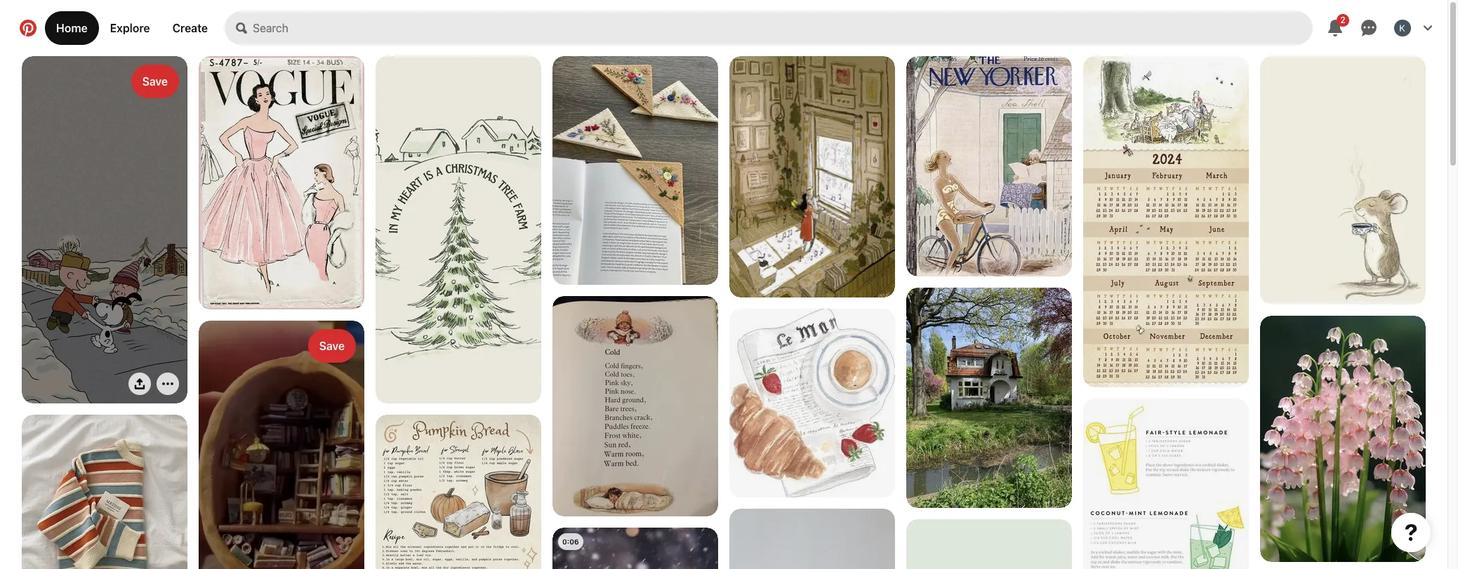 Task type: vqa. For each thing, say whether or not it's contained in the screenshot.
the rightmost Idea
no



Task type: locate. For each thing, give the bounding box(es) containing it.
kendall parks image
[[1395, 20, 1412, 37]]

search icon image
[[236, 22, 247, 34]]

create
[[172, 22, 208, 34]]

this contains: cottage, cottage core, woods, aesthetic, coquette aesthetic image
[[907, 288, 1072, 508]]

explore
[[110, 22, 150, 34]]

save button
[[308, 329, 356, 363]]

this contains an image of: art print: irvin's the new yorker cover - august 6, 1955, 12x9in. image
[[907, 56, 1072, 277]]

this contains an image of: @spectrumshift image
[[376, 56, 541, 414]]

explore link
[[99, 11, 161, 45]]

save
[[319, 340, 345, 353]]

this contains an image of: modèle de couture vintage des années 1950 50 robe de soirée robe de bal slim ou jupe complète bustier bustier bust 34 reproduction image
[[199, 56, 364, 310]]

this contains an image of: image
[[22, 56, 188, 414], [730, 56, 895, 299], [1084, 56, 1249, 388], [1261, 56, 1426, 305], [553, 296, 718, 517], [1261, 316, 1426, 563], [907, 520, 1072, 570], [553, 528, 718, 570]]



Task type: describe. For each thing, give the bounding box(es) containing it.
home
[[56, 22, 88, 34]]

this contains an image of: floral felt corner bookmark, hand embroidered bookmarks, book lover gift, book accessories, early christmas gift idea image
[[553, 56, 718, 285]]

this contains an image of: miniature italian house, little house, tiny house, ceramic houses, miniature house, fairy house, clay houses, miniatures, small houses image
[[730, 509, 895, 570]]

Search text field
[[253, 11, 1313, 45]]

lemonades   for article 1 image
[[1084, 399, 1249, 570]]

this contains an image of: a vintage halloween: photo image
[[376, 415, 541, 570]]

create link
[[161, 11, 219, 45]]

this contains an image of: le petit dejeuner - french breakfast art print image
[[730, 309, 895, 498]]

2 button
[[1319, 11, 1353, 45]]

2
[[1341, 15, 1346, 25]]

home link
[[45, 11, 99, 45]]

save list
[[0, 56, 1448, 570]]

hi! welcome to my store, it's really nice to see you here. good news! 🎉 you're one step closer to touching somebody's life whom you never met and making its dreams come true! this is a real small business with high hopes and irrepressible goals. --- vintage stripe sweatshirt. enjoy a colorful vintage jumper that is both soft and warm. this vintage sweatshirt is part of our vintage frshclthsco sweatshirt collection - individually hand-picked by our team to ensure the best standard of quality, th image
[[22, 415, 188, 570]]



